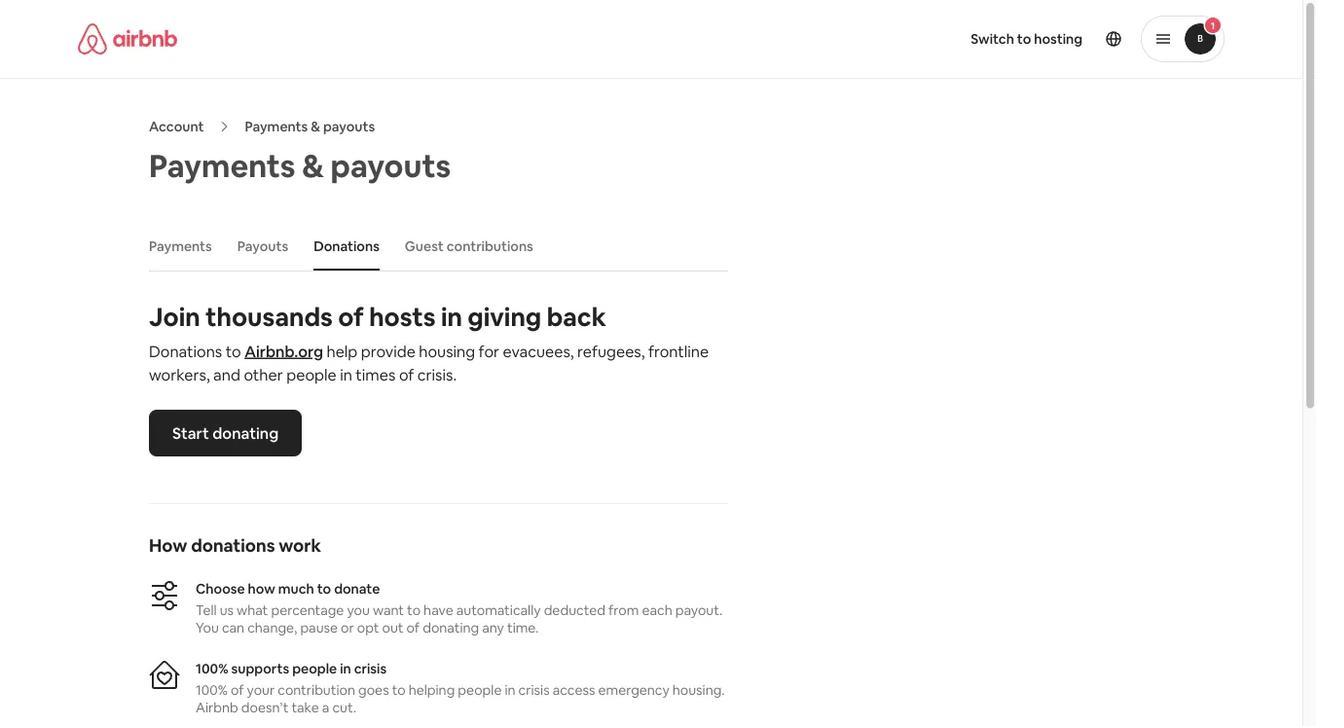 Task type: locate. For each thing, give the bounding box(es) containing it.
opt
[[357, 619, 379, 637]]

2 vertical spatial payments
[[149, 238, 212, 255]]

you
[[196, 619, 219, 637]]

in
[[441, 301, 462, 333], [340, 365, 352, 385], [340, 660, 351, 678], [505, 681, 516, 699]]

crisis left access in the left bottom of the page
[[519, 681, 550, 699]]

1 vertical spatial &
[[302, 145, 324, 186]]

0 vertical spatial payouts
[[323, 118, 375, 135]]

100%
[[196, 660, 228, 678], [196, 681, 228, 699]]

and
[[213, 365, 240, 385]]

of right "out"
[[407, 619, 420, 637]]

tell
[[196, 602, 217, 619]]

percentage
[[271, 602, 344, 619]]

people up contribution
[[292, 660, 337, 678]]

100% left your
[[196, 681, 228, 699]]

tab list
[[139, 222, 729, 271]]

doesn't
[[241, 699, 289, 717]]

donating right start
[[212, 423, 279, 443]]

donating
[[212, 423, 279, 443], [423, 619, 479, 637]]

giving
[[468, 301, 541, 333]]

donations up join thousands of hosts in giving back
[[314, 238, 380, 255]]

help provide housing for evacuees, refugees, frontline workers, and other people in times of crisis.
[[149, 341, 709, 385]]

1 100% from the top
[[196, 660, 228, 678]]

of left your
[[231, 681, 244, 699]]

0 vertical spatial &
[[311, 118, 320, 135]]

to inside "switch to hosting" link
[[1017, 30, 1031, 48]]

0 vertical spatial 100%
[[196, 660, 228, 678]]

of
[[338, 301, 364, 333], [399, 365, 414, 385], [407, 619, 420, 637], [231, 681, 244, 699]]

payouts
[[237, 238, 288, 255]]

0 horizontal spatial donating
[[212, 423, 279, 443]]

0 horizontal spatial crisis
[[354, 660, 387, 678]]

0 vertical spatial donating
[[212, 423, 279, 443]]

crisis.
[[417, 365, 457, 385]]

crisis
[[354, 660, 387, 678], [519, 681, 550, 699]]

1 vertical spatial people
[[292, 660, 337, 678]]

choose how much to donate tell us what percentage you want to have automatically deducted from each payout. you can change, pause or opt out of donating any time.
[[196, 580, 723, 637]]

payments
[[245, 118, 308, 135], [149, 145, 295, 186], [149, 238, 212, 255]]

housing
[[419, 341, 475, 361]]

start donating link
[[149, 410, 302, 457]]

in up contribution
[[340, 660, 351, 678]]

crisis up goes
[[354, 660, 387, 678]]

0 horizontal spatial donations
[[149, 341, 222, 361]]

payouts
[[323, 118, 375, 135], [330, 145, 451, 186]]

in down help
[[340, 365, 352, 385]]

hosts
[[369, 301, 436, 333]]

donations for donations to airbnb.org
[[149, 341, 222, 361]]

payments button
[[139, 228, 222, 265]]

people right "helping"
[[458, 681, 502, 699]]

start donating
[[172, 423, 279, 443]]

account
[[149, 118, 204, 135]]

back
[[547, 301, 606, 333]]

donating left any
[[423, 619, 479, 637]]

to
[[1017, 30, 1031, 48], [226, 341, 241, 361], [317, 580, 331, 598], [407, 602, 421, 619], [392, 681, 406, 699]]

how
[[248, 580, 275, 598]]

us
[[220, 602, 234, 619]]

of down the provide
[[399, 365, 414, 385]]

what
[[237, 602, 268, 619]]

times
[[356, 365, 396, 385]]

from
[[609, 602, 639, 619]]

1 vertical spatial donations
[[149, 341, 222, 361]]

donations inside button
[[314, 238, 380, 255]]

payments & payouts
[[245, 118, 375, 135], [149, 145, 451, 186]]

donations
[[314, 238, 380, 255], [149, 341, 222, 361]]

evacuees,
[[503, 341, 574, 361]]

1 vertical spatial 100%
[[196, 681, 228, 699]]

to right the "switch"
[[1017, 30, 1031, 48]]

how donations work
[[149, 534, 321, 557]]

tab list containing payments
[[139, 222, 729, 271]]

to right goes
[[392, 681, 406, 699]]

people down airbnb.org at the top left of the page
[[286, 365, 336, 385]]

0 vertical spatial people
[[286, 365, 336, 385]]

1 horizontal spatial donating
[[423, 619, 479, 637]]

join
[[149, 301, 200, 333]]

people
[[286, 365, 336, 385], [292, 660, 337, 678], [458, 681, 502, 699]]

supports
[[231, 660, 289, 678]]

1 horizontal spatial donations
[[314, 238, 380, 255]]

1 vertical spatial donating
[[423, 619, 479, 637]]

automatically
[[456, 602, 541, 619]]

pause
[[300, 619, 338, 637]]

helping
[[409, 681, 455, 699]]

to up the and
[[226, 341, 241, 361]]

to up percentage
[[317, 580, 331, 598]]

0 vertical spatial payments
[[245, 118, 308, 135]]

1 vertical spatial crisis
[[519, 681, 550, 699]]

100% up airbnb
[[196, 660, 228, 678]]

a
[[322, 699, 329, 717]]

0 vertical spatial payments & payouts
[[245, 118, 375, 135]]

donations up workers,
[[149, 341, 222, 361]]

donations for donations
[[314, 238, 380, 255]]

join thousands of hosts in giving back
[[149, 301, 606, 333]]

to inside 100% supports people in crisis 100% of your contribution goes to helping people in crisis access emergency housing. airbnb doesn't take a cut.
[[392, 681, 406, 699]]

100% supports people in crisis 100% of your contribution goes to helping people in crisis access emergency housing. airbnb doesn't take a cut.
[[196, 660, 725, 717]]

0 vertical spatial donations
[[314, 238, 380, 255]]

1 vertical spatial payouts
[[330, 145, 451, 186]]

&
[[311, 118, 320, 135], [302, 145, 324, 186]]



Task type: vqa. For each thing, say whether or not it's contained in the screenshot.
Add to wishlist: Santa Fe, New Mexico image at the bottom of page
no



Task type: describe. For each thing, give the bounding box(es) containing it.
donating inside choose how much to donate tell us what percentage you want to have automatically deducted from each payout. you can change, pause or opt out of donating any time.
[[423, 619, 479, 637]]

any
[[482, 619, 504, 637]]

contributions
[[447, 238, 533, 255]]

time.
[[507, 619, 539, 637]]

donations
[[191, 534, 275, 557]]

take
[[292, 699, 319, 717]]

in up housing
[[441, 301, 462, 333]]

payouts button
[[228, 228, 298, 265]]

1
[[1211, 19, 1215, 32]]

provide
[[361, 341, 416, 361]]

choose
[[196, 580, 245, 598]]

emergency
[[598, 681, 669, 699]]

cut.
[[332, 699, 356, 717]]

in down time.
[[505, 681, 516, 699]]

contribution
[[278, 681, 355, 699]]

0 vertical spatial crisis
[[354, 660, 387, 678]]

your
[[247, 681, 275, 699]]

each
[[642, 602, 672, 619]]

guest contributions button
[[395, 228, 543, 265]]

start
[[172, 423, 209, 443]]

guest contributions
[[405, 238, 533, 255]]

hosting
[[1034, 30, 1083, 48]]

deducted
[[544, 602, 606, 619]]

how
[[149, 534, 187, 557]]

airbnb
[[196, 699, 238, 717]]

account link
[[149, 118, 204, 135]]

1 vertical spatial payments
[[149, 145, 295, 186]]

in inside help provide housing for evacuees, refugees, frontline workers, and other people in times of crisis.
[[340, 365, 352, 385]]

refugees,
[[577, 341, 645, 361]]

1 horizontal spatial crisis
[[519, 681, 550, 699]]

guest
[[405, 238, 444, 255]]

you
[[347, 602, 370, 619]]

of inside help provide housing for evacuees, refugees, frontline workers, and other people in times of crisis.
[[399, 365, 414, 385]]

other
[[244, 365, 283, 385]]

switch
[[971, 30, 1014, 48]]

payout.
[[675, 602, 723, 619]]

donations button
[[304, 228, 389, 265]]

airbnb.org
[[245, 341, 323, 361]]

1 vertical spatial payments & payouts
[[149, 145, 451, 186]]

much
[[278, 580, 314, 598]]

of up help
[[338, 301, 364, 333]]

of inside 100% supports people in crisis 100% of your contribution goes to helping people in crisis access emergency housing. airbnb doesn't take a cut.
[[231, 681, 244, 699]]

frontline
[[648, 341, 709, 361]]

can
[[222, 619, 244, 637]]

switch to hosting
[[971, 30, 1083, 48]]

out
[[382, 619, 404, 637]]

goes
[[358, 681, 389, 699]]

workers,
[[149, 365, 210, 385]]

profile element
[[675, 0, 1225, 78]]

housing.
[[672, 681, 725, 699]]

payments inside button
[[149, 238, 212, 255]]

donate
[[334, 580, 380, 598]]

have
[[424, 602, 453, 619]]

1 button
[[1141, 16, 1225, 62]]

change,
[[247, 619, 297, 637]]

people inside help provide housing for evacuees, refugees, frontline workers, and other people in times of crisis.
[[286, 365, 336, 385]]

2 vertical spatial people
[[458, 681, 502, 699]]

want
[[373, 602, 404, 619]]

airbnb.org link
[[245, 341, 323, 361]]

access
[[553, 681, 595, 699]]

switch to hosting link
[[959, 18, 1094, 59]]

thousands
[[205, 301, 333, 333]]

2 100% from the top
[[196, 681, 228, 699]]

or
[[341, 619, 354, 637]]

donations to airbnb.org
[[149, 341, 323, 361]]

for
[[479, 341, 499, 361]]

help
[[327, 341, 358, 361]]

work
[[279, 534, 321, 557]]

to left have at left bottom
[[407, 602, 421, 619]]

of inside choose how much to donate tell us what percentage you want to have automatically deducted from each payout. you can change, pause or opt out of donating any time.
[[407, 619, 420, 637]]



